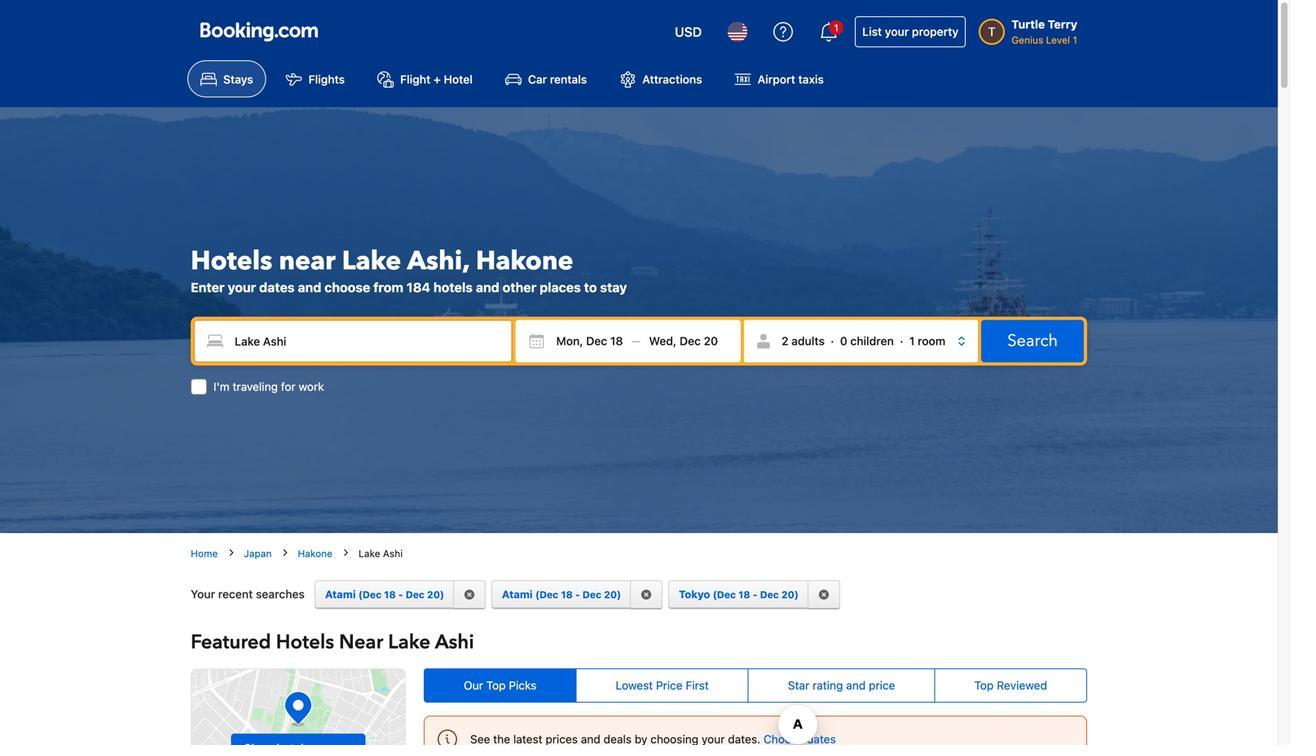 Task type: vqa. For each thing, say whether or not it's contained in the screenshot.
places
yes



Task type: describe. For each thing, give the bounding box(es) containing it.
wed,
[[649, 334, 677, 348]]

flight + hotel link
[[364, 60, 486, 97]]

2 adults · 0 children · 1 room
[[782, 334, 946, 348]]

airport
[[758, 72, 795, 86]]

184
[[407, 280, 430, 295]]

turtle
[[1012, 18, 1045, 31]]

1 horizontal spatial 1
[[909, 334, 915, 348]]

dec right mon,
[[586, 334, 607, 348]]

1 horizontal spatial and
[[476, 280, 500, 295]]

room
[[918, 334, 946, 348]]

list your property
[[863, 25, 959, 38]]

stay
[[600, 280, 627, 295]]

atami (dec 18 - dec 20) for atami
 - remove this item from your recent searches image
[[502, 588, 621, 600]]

- for atami
 - remove this item from your recent searches icon
[[398, 589, 403, 600]]

atami
 - remove this item from your recent searches image
[[464, 589, 475, 600]]

mon,
[[556, 334, 583, 348]]

near
[[339, 629, 383, 656]]

tokyo
 - remove this item from your recent searches image
[[818, 589, 830, 600]]

hotels inside the hotels near lake ashi, hakone enter your dates and choose from 184 hotels and other places to stay
[[191, 243, 272, 279]]

home
[[191, 548, 218, 559]]

hakone inside the hotels near lake ashi, hakone enter your dates and choose from 184 hotels and other places to stay
[[476, 243, 574, 279]]

tokyo
[[679, 588, 710, 600]]

wed, dec 20
[[649, 334, 718, 348]]

car rentals
[[528, 72, 587, 86]]

dec left 20
[[680, 334, 701, 348]]

none search field containing search
[[191, 317, 1087, 395]]

price
[[656, 679, 683, 692]]

airport taxis
[[758, 72, 824, 86]]

taxis
[[798, 72, 824, 86]]

list your property link
[[855, 16, 966, 47]]

lake ashi link
[[359, 548, 403, 559]]

18 left wed,
[[610, 334, 623, 348]]

- for atami
 - remove this item from your recent searches image
[[575, 589, 580, 600]]

1 inside turtle terry genius level 1
[[1073, 34, 1078, 46]]

0
[[840, 334, 848, 348]]

level
[[1046, 34, 1070, 46]]

top reviewed
[[974, 679, 1047, 692]]

attractions link
[[607, 60, 715, 97]]

atami for atami
 - remove this item from your recent searches icon
[[325, 588, 356, 600]]

20) for atami
 - remove this item from your recent searches image
[[604, 589, 621, 600]]

our top picks
[[464, 679, 537, 692]]

booking.com online hotel reservations image
[[201, 22, 318, 42]]

svg image for wed,
[[649, 333, 666, 349]]

rating
[[813, 679, 843, 692]]

dates
[[259, 280, 295, 295]]

airport taxis link
[[722, 60, 837, 97]]

reviewed
[[997, 679, 1047, 692]]

+
[[434, 72, 441, 86]]

flight
[[400, 72, 431, 86]]

Type your destination search field
[[194, 320, 512, 362]]

featured hotels near lake ashi
[[191, 629, 474, 656]]

japan
[[244, 548, 272, 559]]

search
[[1008, 330, 1058, 352]]

search button
[[982, 320, 1084, 362]]

adults
[[792, 334, 825, 348]]

lowest price first
[[616, 679, 709, 692]]

car
[[528, 72, 547, 86]]

home link
[[191, 546, 218, 561]]

atami for atami
 - remove this item from your recent searches image
[[502, 588, 533, 600]]

turtle terry genius level 1
[[1012, 18, 1078, 46]]

usd button
[[665, 12, 712, 51]]

lake ashi
[[359, 548, 403, 559]]

attractions
[[643, 72, 702, 86]]

1 button
[[810, 12, 849, 51]]

mon, dec 18
[[556, 334, 623, 348]]

tokyo (dec 18 - dec 20)
[[679, 588, 799, 600]]

svg image for mon,
[[529, 333, 545, 349]]

terry
[[1048, 18, 1078, 31]]

price
[[869, 679, 895, 692]]

for
[[281, 380, 296, 393]]

dec for atami
 - remove this item from your recent searches icon
[[406, 589, 425, 600]]

enter
[[191, 280, 225, 295]]

stays
[[223, 72, 253, 86]]

places
[[540, 280, 581, 295]]

1 · from the left
[[831, 334, 834, 348]]

dec for atami
 - remove this item from your recent searches image
[[583, 589, 602, 600]]



Task type: locate. For each thing, give the bounding box(es) containing it.
0 horizontal spatial hakone
[[298, 548, 333, 559]]

flight + hotel
[[400, 72, 473, 86]]

1 20) from the left
[[427, 589, 444, 600]]

(dec for atami
 - remove this item from your recent searches icon
[[358, 589, 382, 600]]

featured
[[191, 629, 271, 656]]

searches
[[256, 587, 305, 601]]

your right list
[[885, 25, 909, 38]]

dec inside the tokyo (dec 18 - dec 20)
[[760, 589, 779, 600]]

2 vertical spatial lake
[[388, 629, 430, 656]]

and down near
[[298, 280, 321, 295]]

(dec inside the tokyo (dec 18 - dec 20)
[[713, 589, 736, 600]]

dec left atami
 - remove this item from your recent searches icon
[[406, 589, 425, 600]]

20) left "tokyo
 - remove this item from your recent searches" icon
[[782, 589, 799, 600]]

1 (dec from the left
[[358, 589, 382, 600]]

hotels near lake ashi, hakone enter your dates and choose from 184 hotels and other places to stay
[[191, 243, 627, 295]]

0 horizontal spatial your
[[228, 280, 256, 295]]

18 for atami
 - remove this item from your recent searches image
[[561, 589, 573, 600]]

3 20) from the left
[[782, 589, 799, 600]]

20) left atami
 - remove this item from your recent searches icon
[[427, 589, 444, 600]]

svg image left 20
[[649, 333, 666, 349]]

0 horizontal spatial top
[[486, 679, 506, 692]]

car rentals link
[[492, 60, 600, 97]]

20) for "tokyo
 - remove this item from your recent searches" icon
[[782, 589, 799, 600]]

list
[[863, 25, 882, 38]]

2 (dec from the left
[[535, 589, 559, 600]]

1 top from the left
[[486, 679, 506, 692]]

0 horizontal spatial ·
[[831, 334, 834, 348]]

atami right atami
 - remove this item from your recent searches icon
[[502, 588, 533, 600]]

- inside the tokyo (dec 18 - dec 20)
[[753, 589, 758, 600]]

status
[[424, 716, 1087, 745]]

1 horizontal spatial -
[[575, 589, 580, 600]]

hakone up other
[[476, 243, 574, 279]]

to
[[584, 280, 597, 295]]

atami
 - remove this item from your recent searches image
[[641, 589, 652, 600]]

18 inside the tokyo (dec 18 - dec 20)
[[739, 589, 750, 600]]

hotels
[[191, 243, 272, 279], [276, 629, 334, 656]]

2 atami from the left
[[502, 588, 533, 600]]

lake inside the hotels near lake ashi, hakone enter your dates and choose from 184 hotels and other places to stay
[[342, 243, 401, 279]]

stays link
[[187, 60, 266, 97]]

None search field
[[191, 317, 1087, 395]]

lake right near
[[388, 629, 430, 656]]

1 horizontal spatial hakone
[[476, 243, 574, 279]]

2 horizontal spatial 1
[[1073, 34, 1078, 46]]

and left price
[[846, 679, 866, 692]]

0 horizontal spatial atami
[[325, 588, 356, 600]]

3 - from the left
[[753, 589, 758, 600]]

lowest
[[616, 679, 653, 692]]

dec left "tokyo
 - remove this item from your recent searches" icon
[[760, 589, 779, 600]]

(dec down lake ashi link
[[358, 589, 382, 600]]

lake right hakone link
[[359, 548, 380, 559]]

top right our
[[486, 679, 506, 692]]

1 horizontal spatial ashi
[[435, 629, 474, 656]]

-
[[398, 589, 403, 600], [575, 589, 580, 600], [753, 589, 758, 600]]

18 down lake ashi link
[[384, 589, 396, 600]]

dec
[[586, 334, 607, 348], [680, 334, 701, 348], [406, 589, 425, 600], [583, 589, 602, 600], [760, 589, 779, 600]]

svg image
[[529, 333, 545, 349], [649, 333, 666, 349]]

18 right tokyo
[[739, 589, 750, 600]]

- down lake ashi link
[[398, 589, 403, 600]]

0 horizontal spatial svg image
[[529, 333, 545, 349]]

1 atami from the left
[[325, 588, 356, 600]]

hakone link
[[298, 546, 333, 561]]

1 left room
[[909, 334, 915, 348]]

2 - from the left
[[575, 589, 580, 600]]

2 · from the left
[[900, 334, 904, 348]]

0 horizontal spatial (dec
[[358, 589, 382, 600]]

20) left atami
 - remove this item from your recent searches image
[[604, 589, 621, 600]]

usd
[[675, 24, 702, 40]]

i'm traveling for work
[[214, 380, 324, 393]]

- right tokyo
[[753, 589, 758, 600]]

0 vertical spatial hotels
[[191, 243, 272, 279]]

0 vertical spatial hakone
[[476, 243, 574, 279]]

- left atami
 - remove this item from your recent searches image
[[575, 589, 580, 600]]

work
[[299, 380, 324, 393]]

japan link
[[244, 546, 272, 561]]

2 horizontal spatial (dec
[[713, 589, 736, 600]]

and
[[298, 280, 321, 295], [476, 280, 500, 295], [846, 679, 866, 692]]

· left 0
[[831, 334, 834, 348]]

2 horizontal spatial -
[[753, 589, 758, 600]]

star
[[788, 679, 810, 692]]

ashi
[[383, 548, 403, 559], [435, 629, 474, 656]]

1 horizontal spatial top
[[974, 679, 994, 692]]

(dec
[[358, 589, 382, 600], [535, 589, 559, 600], [713, 589, 736, 600]]

your inside the hotels near lake ashi, hakone enter your dates and choose from 184 hotels and other places to stay
[[228, 280, 256, 295]]

0 vertical spatial ashi
[[383, 548, 403, 559]]

1 horizontal spatial hotels
[[276, 629, 334, 656]]

0 vertical spatial 1
[[834, 22, 839, 33]]

1 horizontal spatial ·
[[900, 334, 904, 348]]

20) for atami
 - remove this item from your recent searches icon
[[427, 589, 444, 600]]

2 vertical spatial 1
[[909, 334, 915, 348]]

hakone
[[476, 243, 574, 279], [298, 548, 333, 559]]

0 horizontal spatial 1
[[834, 22, 839, 33]]

1 svg image from the left
[[529, 333, 545, 349]]

genius
[[1012, 34, 1044, 46]]

your
[[885, 25, 909, 38], [228, 280, 256, 295]]

rentals
[[550, 72, 587, 86]]

ashi up our
[[435, 629, 474, 656]]

atami
[[325, 588, 356, 600], [502, 588, 533, 600]]

2 svg image from the left
[[649, 333, 666, 349]]

0 horizontal spatial atami (dec 18 - dec 20)
[[325, 588, 444, 600]]

hotels
[[434, 280, 473, 295]]

2 20) from the left
[[604, 589, 621, 600]]

2
[[782, 334, 789, 348]]

hotels down searches
[[276, 629, 334, 656]]

atami (dec 18 - dec 20)
[[325, 588, 444, 600], [502, 588, 621, 600]]

dec left atami
 - remove this item from your recent searches image
[[583, 589, 602, 600]]

traveling
[[233, 380, 278, 393]]

1 inside button
[[834, 22, 839, 33]]

picks
[[509, 679, 537, 692]]

1 left list
[[834, 22, 839, 33]]

top left reviewed
[[974, 679, 994, 692]]

2 horizontal spatial 20)
[[782, 589, 799, 600]]

i'm
[[214, 380, 230, 393]]

flights
[[309, 72, 345, 86]]

2 atami (dec 18 - dec 20) from the left
[[502, 588, 621, 600]]

1 atami (dec 18 - dec 20) from the left
[[325, 588, 444, 600]]

first
[[686, 679, 709, 692]]

our
[[464, 679, 483, 692]]

hotel
[[444, 72, 473, 86]]

0 horizontal spatial 20)
[[427, 589, 444, 600]]

2 top from the left
[[974, 679, 994, 692]]

(dec for atami
 - remove this item from your recent searches image
[[535, 589, 559, 600]]

18 for "tokyo
 - remove this item from your recent searches" icon
[[739, 589, 750, 600]]

18 left atami
 - remove this item from your recent searches image
[[561, 589, 573, 600]]

1 vertical spatial hotels
[[276, 629, 334, 656]]

1 vertical spatial hakone
[[298, 548, 333, 559]]

0 horizontal spatial ashi
[[383, 548, 403, 559]]

1 horizontal spatial atami (dec 18 - dec 20)
[[502, 588, 621, 600]]

choose
[[325, 280, 370, 295]]

lake up from
[[342, 243, 401, 279]]

1 vertical spatial lake
[[359, 548, 380, 559]]

· right children
[[900, 334, 904, 348]]

1 horizontal spatial atami
[[502, 588, 533, 600]]

1 right level
[[1073, 34, 1078, 46]]

other
[[503, 280, 537, 295]]

near
[[279, 243, 336, 279]]

1
[[834, 22, 839, 33], [1073, 34, 1078, 46], [909, 334, 915, 348]]

atami (dec 18 - dec 20) for atami
 - remove this item from your recent searches icon
[[325, 588, 444, 600]]

svg image left mon,
[[529, 333, 545, 349]]

flights link
[[273, 60, 358, 97]]

1 horizontal spatial (dec
[[535, 589, 559, 600]]

0 horizontal spatial and
[[298, 280, 321, 295]]

- for "tokyo
 - remove this item from your recent searches" icon
[[753, 589, 758, 600]]

20
[[704, 334, 718, 348]]

1 vertical spatial 1
[[1073, 34, 1078, 46]]

(dec for "tokyo
 - remove this item from your recent searches" icon
[[713, 589, 736, 600]]

hakone up searches
[[298, 548, 333, 559]]

star rating and price
[[788, 679, 895, 692]]

1 horizontal spatial your
[[885, 25, 909, 38]]

0 horizontal spatial -
[[398, 589, 403, 600]]

0 vertical spatial lake
[[342, 243, 401, 279]]

20) inside the tokyo (dec 18 - dec 20)
[[782, 589, 799, 600]]

property
[[912, 25, 959, 38]]

dec for "tokyo
 - remove this item from your recent searches" icon
[[760, 589, 779, 600]]

children
[[851, 334, 894, 348]]

lake
[[342, 243, 401, 279], [359, 548, 380, 559], [388, 629, 430, 656]]

recent
[[218, 587, 253, 601]]

1 horizontal spatial svg image
[[649, 333, 666, 349]]

ashi right hakone link
[[383, 548, 403, 559]]

1 - from the left
[[398, 589, 403, 600]]

3 (dec from the left
[[713, 589, 736, 600]]

1 vertical spatial your
[[228, 280, 256, 295]]

1 horizontal spatial 20)
[[604, 589, 621, 600]]

your right enter
[[228, 280, 256, 295]]

20)
[[427, 589, 444, 600], [604, 589, 621, 600], [782, 589, 799, 600]]

from
[[373, 280, 403, 295]]

and left other
[[476, 280, 500, 295]]

top
[[486, 679, 506, 692], [974, 679, 994, 692]]

18 for atami
 - remove this item from your recent searches icon
[[384, 589, 396, 600]]

(dec right atami
 - remove this item from your recent searches icon
[[535, 589, 559, 600]]

ashi,
[[407, 243, 469, 279]]

atami down hakone link
[[325, 588, 356, 600]]

2 horizontal spatial and
[[846, 679, 866, 692]]

(dec right tokyo
[[713, 589, 736, 600]]

0 vertical spatial your
[[885, 25, 909, 38]]

1 vertical spatial ashi
[[435, 629, 474, 656]]

hotels up enter
[[191, 243, 272, 279]]

your recent searches
[[191, 587, 305, 601]]

0 horizontal spatial hotels
[[191, 243, 272, 279]]

your
[[191, 587, 215, 601]]



